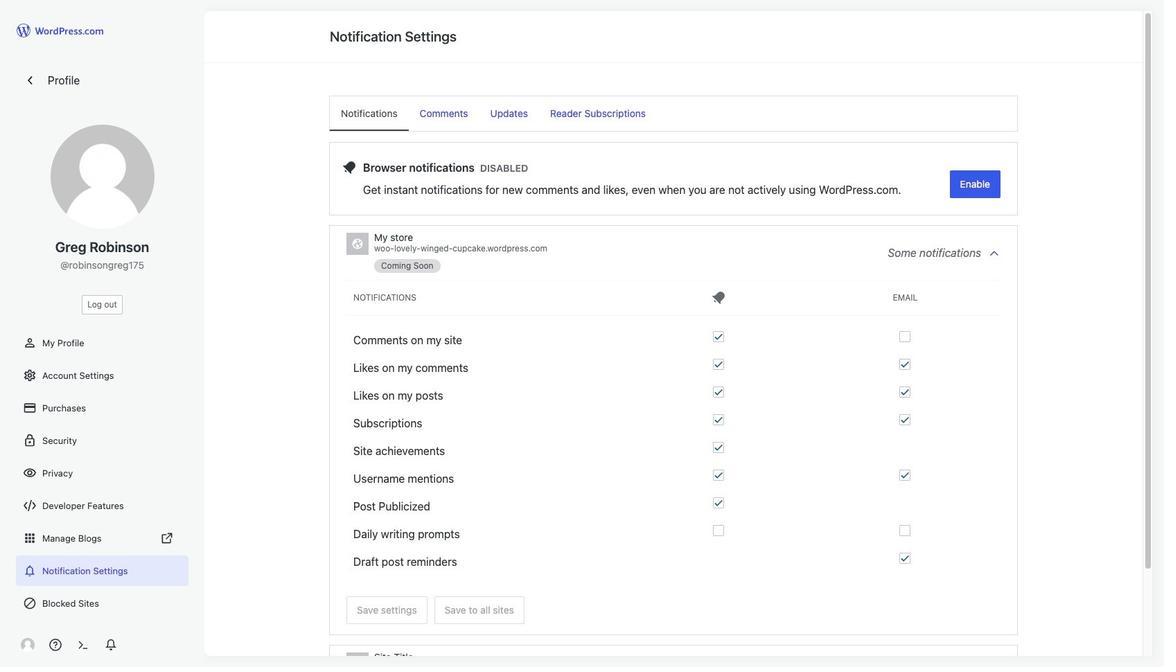 Task type: describe. For each thing, give the bounding box(es) containing it.
settings image
[[23, 369, 37, 383]]

lock image
[[23, 434, 37, 448]]

credit_card image
[[23, 401, 37, 415]]

greg robinson image
[[50, 125, 154, 229]]

apps image
[[23, 532, 37, 545]]

visibility image
[[23, 466, 37, 480]]



Task type: vqa. For each thing, say whether or not it's contained in the screenshot.
person icon
yes



Task type: locate. For each thing, give the bounding box(es) containing it.
greg robinson image
[[21, 638, 35, 652]]

notifications image
[[23, 564, 37, 578]]

None checkbox
[[713, 359, 724, 370], [900, 359, 911, 370], [900, 387, 911, 398], [713, 414, 724, 426], [900, 414, 911, 426], [900, 470, 911, 481], [713, 525, 724, 536], [900, 525, 911, 536], [900, 553, 911, 564], [713, 359, 724, 370], [900, 359, 911, 370], [900, 387, 911, 398], [713, 414, 724, 426], [900, 414, 911, 426], [900, 470, 911, 481], [713, 525, 724, 536], [900, 525, 911, 536], [900, 553, 911, 564]]

main content
[[313, 11, 1034, 667]]

menu
[[330, 96, 1017, 131]]

person image
[[23, 336, 37, 350]]

None checkbox
[[713, 331, 724, 342], [900, 331, 911, 342], [713, 387, 724, 398], [713, 442, 724, 453], [713, 470, 724, 481], [713, 498, 724, 509], [713, 331, 724, 342], [900, 331, 911, 342], [713, 387, 724, 398], [713, 442, 724, 453], [713, 470, 724, 481], [713, 498, 724, 509]]

block image
[[23, 597, 37, 611]]



